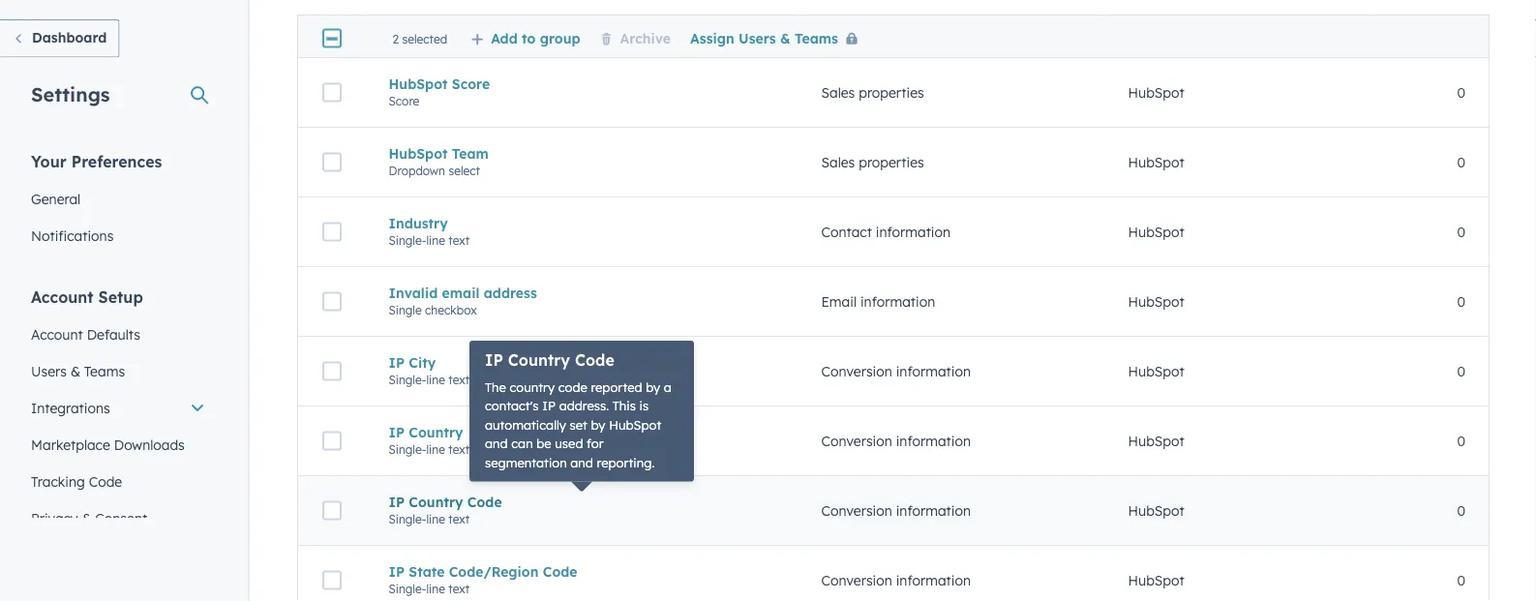 Task type: describe. For each thing, give the bounding box(es) containing it.
information for ip country code
[[896, 502, 971, 519]]

conversion information for ip state code/region code
[[822, 572, 971, 589]]

team
[[452, 145, 489, 162]]

set
[[570, 417, 588, 433]]

industry button
[[389, 215, 775, 232]]

used
[[555, 436, 583, 452]]

properties for score
[[859, 84, 925, 101]]

text inside industry single-line text
[[449, 233, 470, 248]]

text inside ip country single-line text
[[449, 442, 470, 457]]

ip city button
[[389, 354, 775, 371]]

invalid email address single checkbox
[[389, 284, 537, 317]]

consent
[[95, 510, 147, 527]]

group
[[540, 29, 581, 46]]

be
[[537, 436, 552, 452]]

integrations
[[31, 399, 110, 416]]

city
[[409, 354, 436, 371]]

information for industry
[[876, 223, 951, 240]]

1 horizontal spatial by
[[646, 379, 661, 395]]

hubspot for ip country code
[[1129, 502, 1185, 519]]

single
[[389, 303, 422, 317]]

conversion information for ip country code
[[822, 502, 971, 519]]

users inside account setup element
[[31, 363, 67, 380]]

users & teams
[[31, 363, 125, 380]]

defaults
[[87, 326, 140, 343]]

conversion for ip state code/region code
[[822, 572, 893, 589]]

ip city single-line text
[[389, 354, 470, 387]]

0 for ip country
[[1458, 433, 1466, 450]]

marketplace downloads link
[[19, 427, 217, 463]]

the
[[485, 379, 506, 395]]

your preferences
[[31, 152, 162, 171]]

hubspot inside hubspot score score
[[389, 75, 448, 92]]

invalid email address button
[[389, 284, 775, 301]]

email
[[442, 284, 480, 301]]

ip down country
[[542, 398, 556, 414]]

add
[[491, 29, 518, 46]]

1 horizontal spatial teams
[[795, 29, 839, 46]]

ip state code/region code single-line text
[[389, 563, 578, 596]]

ip state code/region code button
[[389, 563, 775, 580]]

notifications link
[[19, 217, 217, 254]]

text inside ip country code single-line text
[[449, 512, 470, 527]]

industry
[[389, 215, 448, 232]]

dashboard link
[[0, 19, 119, 58]]

ip up 'the'
[[485, 351, 503, 370]]

country for ip country
[[409, 424, 463, 441]]

checkbox
[[425, 303, 477, 317]]

code inside tracking code "link"
[[89, 473, 122, 490]]

for
[[587, 436, 604, 452]]

code inside ip country code single-line text
[[468, 494, 502, 511]]

line inside ip country code single-line text
[[426, 512, 445, 527]]

this
[[613, 398, 636, 414]]

a
[[664, 379, 672, 395]]

industry single-line text
[[389, 215, 470, 248]]

0 for industry
[[1458, 223, 1466, 240]]

general link
[[19, 181, 217, 217]]

setup
[[98, 287, 143, 306]]

account setup element
[[19, 286, 217, 574]]

assign users & teams button
[[690, 29, 866, 46]]

tracking
[[31, 473, 85, 490]]

information for invalid email address
[[861, 293, 936, 310]]

line inside 'ip state code/region code single-line text'
[[426, 582, 445, 596]]

ip country code single-line text
[[389, 494, 502, 527]]

can
[[512, 436, 533, 452]]

hubspot score button
[[389, 75, 775, 92]]

marketplace
[[31, 436, 110, 453]]

hubspot score score
[[389, 75, 490, 108]]

account for account setup
[[31, 287, 94, 306]]

hubspot team button
[[389, 145, 775, 162]]

ip country code button
[[389, 494, 775, 511]]

0 vertical spatial score
[[452, 75, 490, 92]]

0 vertical spatial &
[[781, 29, 791, 46]]

your preferences element
[[19, 151, 217, 254]]

privacy
[[31, 510, 78, 527]]

2 selected
[[393, 31, 448, 46]]

account setup
[[31, 287, 143, 306]]

address
[[484, 284, 537, 301]]

reporting.
[[597, 455, 655, 471]]

archive button
[[600, 29, 671, 46]]

ip for ip city
[[389, 354, 405, 371]]

hubspot for ip state code/region code
[[1129, 572, 1185, 589]]

account defaults
[[31, 326, 140, 343]]

0 for ip city
[[1458, 363, 1466, 380]]

tracking code link
[[19, 463, 217, 500]]

add to group button
[[471, 29, 581, 46]]

2
[[393, 31, 399, 46]]

sales for hubspot team
[[822, 154, 855, 171]]

country
[[510, 379, 555, 395]]

hubspot for ip country
[[1129, 433, 1185, 450]]

users & teams link
[[19, 353, 217, 390]]

line inside ip country single-line text
[[426, 442, 445, 457]]

properties for team
[[859, 154, 925, 171]]

hubspot for invalid email address
[[1129, 293, 1185, 310]]

country for ip country code
[[409, 494, 463, 511]]

selected
[[402, 31, 448, 46]]



Task type: vqa. For each thing, say whether or not it's contained in the screenshot.


Task type: locate. For each thing, give the bounding box(es) containing it.
conversion information for ip city
[[822, 363, 971, 380]]

to
[[522, 29, 536, 46]]

text up code/region
[[449, 512, 470, 527]]

& right 'privacy'
[[82, 510, 91, 527]]

2 sales properties from the top
[[822, 154, 925, 171]]

code right code/region
[[543, 563, 578, 580]]

2 conversion from the top
[[822, 433, 893, 450]]

0 for invalid email address
[[1458, 293, 1466, 310]]

1 vertical spatial properties
[[859, 154, 925, 171]]

1 sales properties from the top
[[822, 84, 925, 101]]

0 for ip country code
[[1458, 502, 1466, 519]]

automatically
[[485, 417, 566, 433]]

marketplace downloads
[[31, 436, 185, 453]]

single- inside ip country code single-line text
[[389, 512, 426, 527]]

conversion
[[822, 363, 893, 380], [822, 433, 893, 450], [822, 502, 893, 519], [822, 572, 893, 589]]

8 0 from the top
[[1458, 572, 1466, 589]]

3 single- from the top
[[389, 442, 426, 457]]

0 vertical spatial sales properties
[[822, 84, 925, 101]]

code
[[575, 351, 615, 370], [89, 473, 122, 490], [468, 494, 502, 511], [543, 563, 578, 580]]

0 for hubspot team
[[1458, 154, 1466, 171]]

1 vertical spatial score
[[389, 94, 420, 108]]

line
[[426, 233, 445, 248], [426, 373, 445, 387], [426, 442, 445, 457], [426, 512, 445, 527], [426, 582, 445, 596]]

0 vertical spatial users
[[739, 29, 776, 46]]

single- inside industry single-line text
[[389, 233, 426, 248]]

text inside ip city single-line text
[[449, 373, 470, 387]]

hubspot inside the ip country code the country code reported by a contact's ip address. this is automatically set by hubspot and can be used for segmentation and reporting.
[[609, 417, 662, 433]]

users up integrations
[[31, 363, 67, 380]]

2 vertical spatial country
[[409, 494, 463, 511]]

address.
[[559, 398, 609, 414]]

2 single- from the top
[[389, 373, 426, 387]]

line up the 'state'
[[426, 512, 445, 527]]

ip down ip country single-line text
[[389, 494, 405, 511]]

& for consent
[[82, 510, 91, 527]]

hubspot inside hubspot team dropdown select
[[389, 145, 448, 162]]

code down the marketplace downloads
[[89, 473, 122, 490]]

4 single- from the top
[[389, 512, 426, 527]]

ip country code the country code reported by a contact's ip address. this is automatically set by hubspot and can be used for segmentation and reporting.
[[485, 351, 672, 471]]

& inside users & teams link
[[71, 363, 80, 380]]

single- down city
[[389, 373, 426, 387]]

privacy & consent link
[[19, 500, 217, 537]]

and
[[485, 436, 508, 452], [571, 455, 594, 471]]

1 conversion information from the top
[[822, 363, 971, 380]]

5 text from the top
[[449, 582, 470, 596]]

0 vertical spatial account
[[31, 287, 94, 306]]

2 text from the top
[[449, 373, 470, 387]]

& right assign
[[781, 29, 791, 46]]

assign users & teams
[[690, 29, 839, 46]]

teams
[[795, 29, 839, 46], [84, 363, 125, 380]]

1 0 from the top
[[1458, 84, 1466, 101]]

ip country button
[[389, 424, 775, 441]]

sales for hubspot score
[[822, 84, 855, 101]]

single- down industry
[[389, 233, 426, 248]]

downloads
[[114, 436, 185, 453]]

ip country single-line text
[[389, 424, 470, 457]]

ip left the 'state'
[[389, 563, 405, 580]]

users
[[739, 29, 776, 46], [31, 363, 67, 380]]

score up team on the top left of page
[[452, 75, 490, 92]]

country down ip country single-line text
[[409, 494, 463, 511]]

and left 'can'
[[485, 436, 508, 452]]

hubspot
[[389, 75, 448, 92], [1129, 84, 1185, 101], [389, 145, 448, 162], [1129, 154, 1185, 171], [1129, 223, 1185, 240], [1129, 293, 1185, 310], [1129, 363, 1185, 380], [609, 417, 662, 433], [1129, 433, 1185, 450], [1129, 502, 1185, 519], [1129, 572, 1185, 589]]

single- inside ip city single-line text
[[389, 373, 426, 387]]

2 horizontal spatial &
[[781, 29, 791, 46]]

line inside ip city single-line text
[[426, 373, 445, 387]]

account defaults link
[[19, 316, 217, 353]]

score down "2"
[[389, 94, 420, 108]]

0 horizontal spatial and
[[485, 436, 508, 452]]

country
[[508, 351, 570, 370], [409, 424, 463, 441], [409, 494, 463, 511]]

1 horizontal spatial &
[[82, 510, 91, 527]]

assign
[[690, 29, 735, 46]]

country up country
[[508, 351, 570, 370]]

country down ip city single-line text
[[409, 424, 463, 441]]

code up code
[[575, 351, 615, 370]]

email
[[822, 293, 857, 310]]

1 sales from the top
[[822, 84, 855, 101]]

teams inside users & teams link
[[84, 363, 125, 380]]

1 vertical spatial and
[[571, 455, 594, 471]]

sales
[[822, 84, 855, 101], [822, 154, 855, 171]]

1 line from the top
[[426, 233, 445, 248]]

1 horizontal spatial users
[[739, 29, 776, 46]]

7 0 from the top
[[1458, 502, 1466, 519]]

5 0 from the top
[[1458, 363, 1466, 380]]

1 conversion from the top
[[822, 363, 893, 380]]

text up ip country code single-line text
[[449, 442, 470, 457]]

1 horizontal spatial and
[[571, 455, 594, 471]]

0 vertical spatial sales
[[822, 84, 855, 101]]

and down used on the left bottom
[[571, 455, 594, 471]]

conversion for ip country
[[822, 433, 893, 450]]

conversion for ip city
[[822, 363, 893, 380]]

5 line from the top
[[426, 582, 445, 596]]

2 line from the top
[[426, 373, 445, 387]]

your
[[31, 152, 67, 171]]

sales up contact
[[822, 154, 855, 171]]

single-
[[389, 233, 426, 248], [389, 373, 426, 387], [389, 442, 426, 457], [389, 512, 426, 527], [389, 582, 426, 596]]

3 0 from the top
[[1458, 223, 1466, 240]]

settings
[[31, 82, 110, 106]]

ip down ip city single-line text
[[389, 424, 405, 441]]

2 properties from the top
[[859, 154, 925, 171]]

text
[[449, 233, 470, 248], [449, 373, 470, 387], [449, 442, 470, 457], [449, 512, 470, 527], [449, 582, 470, 596]]

code down segmentation
[[468, 494, 502, 511]]

single- inside ip country single-line text
[[389, 442, 426, 457]]

hubspot for hubspot team
[[1129, 154, 1185, 171]]

ip inside ip country single-line text
[[389, 424, 405, 441]]

by up for at the bottom of page
[[591, 417, 606, 433]]

preferences
[[71, 152, 162, 171]]

0 horizontal spatial score
[[389, 94, 420, 108]]

segmentation
[[485, 455, 567, 471]]

properties
[[859, 84, 925, 101], [859, 154, 925, 171]]

contact's
[[485, 398, 539, 414]]

0 horizontal spatial teams
[[84, 363, 125, 380]]

dropdown
[[389, 163, 445, 178]]

sales properties for hubspot team
[[822, 154, 925, 171]]

invalid
[[389, 284, 438, 301]]

by left a
[[646, 379, 661, 395]]

1 vertical spatial sales
[[822, 154, 855, 171]]

hubspot team dropdown select
[[389, 145, 489, 178]]

2 account from the top
[[31, 326, 83, 343]]

0 vertical spatial and
[[485, 436, 508, 452]]

notifications
[[31, 227, 114, 244]]

users right assign
[[739, 29, 776, 46]]

0 for hubspot score
[[1458, 84, 1466, 101]]

0 vertical spatial properties
[[859, 84, 925, 101]]

tracking code
[[31, 473, 122, 490]]

ip country code tooltip
[[470, 341, 694, 482]]

contact information
[[822, 223, 951, 240]]

1 text from the top
[[449, 233, 470, 248]]

hubspot for industry
[[1129, 223, 1185, 240]]

general
[[31, 190, 81, 207]]

1 vertical spatial teams
[[84, 363, 125, 380]]

single- up the 'state'
[[389, 512, 426, 527]]

code inside 'ip state code/region code single-line text'
[[543, 563, 578, 580]]

0 vertical spatial country
[[508, 351, 570, 370]]

5 single- from the top
[[389, 582, 426, 596]]

1 properties from the top
[[859, 84, 925, 101]]

reported
[[591, 379, 643, 395]]

line down city
[[426, 373, 445, 387]]

1 vertical spatial &
[[71, 363, 80, 380]]

1 horizontal spatial score
[[452, 75, 490, 92]]

3 conversion information from the top
[[822, 502, 971, 519]]

country inside the ip country code the country code reported by a contact's ip address. this is automatically set by hubspot and can be used for segmentation and reporting.
[[508, 351, 570, 370]]

ip inside ip city single-line text
[[389, 354, 405, 371]]

archive
[[620, 29, 671, 46]]

& for teams
[[71, 363, 80, 380]]

ip for ip country
[[389, 424, 405, 441]]

hubspot for ip city
[[1129, 363, 1185, 380]]

6 0 from the top
[[1458, 433, 1466, 450]]

privacy & consent
[[31, 510, 147, 527]]

3 line from the top
[[426, 442, 445, 457]]

4 text from the top
[[449, 512, 470, 527]]

hubspot for hubspot score
[[1129, 84, 1185, 101]]

select
[[449, 163, 480, 178]]

1 vertical spatial users
[[31, 363, 67, 380]]

by
[[646, 379, 661, 395], [591, 417, 606, 433]]

account up users & teams
[[31, 326, 83, 343]]

sales properties for hubspot score
[[822, 84, 925, 101]]

1 vertical spatial country
[[409, 424, 463, 441]]

1 account from the top
[[31, 287, 94, 306]]

conversion information for ip country
[[822, 433, 971, 450]]

1 vertical spatial account
[[31, 326, 83, 343]]

&
[[781, 29, 791, 46], [71, 363, 80, 380], [82, 510, 91, 527]]

score
[[452, 75, 490, 92], [389, 94, 420, 108]]

ip inside ip country code single-line text
[[389, 494, 405, 511]]

ip left city
[[389, 354, 405, 371]]

0 vertical spatial teams
[[795, 29, 839, 46]]

sales properties
[[822, 84, 925, 101], [822, 154, 925, 171]]

single- inside 'ip state code/region code single-line text'
[[389, 582, 426, 596]]

ip for ip country code
[[389, 494, 405, 511]]

& up integrations
[[71, 363, 80, 380]]

2 vertical spatial &
[[82, 510, 91, 527]]

information for ip state code/region code
[[896, 572, 971, 589]]

ip
[[485, 351, 503, 370], [389, 354, 405, 371], [542, 398, 556, 414], [389, 424, 405, 441], [389, 494, 405, 511], [389, 563, 405, 580]]

state
[[409, 563, 445, 580]]

1 vertical spatial by
[[591, 417, 606, 433]]

account
[[31, 287, 94, 306], [31, 326, 83, 343]]

add to group
[[491, 29, 581, 46]]

1 single- from the top
[[389, 233, 426, 248]]

country inside ip country single-line text
[[409, 424, 463, 441]]

line up ip country code single-line text
[[426, 442, 445, 457]]

single- up ip country code single-line text
[[389, 442, 426, 457]]

text down code/region
[[449, 582, 470, 596]]

4 0 from the top
[[1458, 293, 1466, 310]]

0
[[1458, 84, 1466, 101], [1458, 154, 1466, 171], [1458, 223, 1466, 240], [1458, 293, 1466, 310], [1458, 363, 1466, 380], [1458, 433, 1466, 450], [1458, 502, 1466, 519], [1458, 572, 1466, 589]]

& inside privacy & consent link
[[82, 510, 91, 527]]

information for ip country
[[896, 433, 971, 450]]

2 sales from the top
[[822, 154, 855, 171]]

text left 'the'
[[449, 373, 470, 387]]

ip inside 'ip state code/region code single-line text'
[[389, 563, 405, 580]]

line down industry
[[426, 233, 445, 248]]

single- down the 'state'
[[389, 582, 426, 596]]

conversion for ip country code
[[822, 502, 893, 519]]

text inside 'ip state code/region code single-line text'
[[449, 582, 470, 596]]

0 horizontal spatial by
[[591, 417, 606, 433]]

line inside industry single-line text
[[426, 233, 445, 248]]

integrations button
[[19, 390, 217, 427]]

country inside ip country code single-line text
[[409, 494, 463, 511]]

1 vertical spatial sales properties
[[822, 154, 925, 171]]

4 conversion from the top
[[822, 572, 893, 589]]

0 horizontal spatial users
[[31, 363, 67, 380]]

3 conversion from the top
[[822, 502, 893, 519]]

2 conversion information from the top
[[822, 433, 971, 450]]

account up the account defaults
[[31, 287, 94, 306]]

is
[[640, 398, 649, 414]]

0 horizontal spatial &
[[71, 363, 80, 380]]

line down the 'state'
[[426, 582, 445, 596]]

sales down assign users & teams button
[[822, 84, 855, 101]]

ip for ip state code/region code
[[389, 563, 405, 580]]

email information
[[822, 293, 936, 310]]

information for ip city
[[896, 363, 971, 380]]

code/region
[[449, 563, 539, 580]]

code
[[559, 379, 588, 395]]

3 text from the top
[[449, 442, 470, 457]]

code inside the ip country code the country code reported by a contact's ip address. this is automatically set by hubspot and can be used for segmentation and reporting.
[[575, 351, 615, 370]]

4 line from the top
[[426, 512, 445, 527]]

text up email
[[449, 233, 470, 248]]

account for account defaults
[[31, 326, 83, 343]]

dashboard
[[32, 29, 107, 46]]

0 for ip state code/region code
[[1458, 572, 1466, 589]]

2 0 from the top
[[1458, 154, 1466, 171]]

contact
[[822, 223, 872, 240]]

0 vertical spatial by
[[646, 379, 661, 395]]

4 conversion information from the top
[[822, 572, 971, 589]]

conversion information
[[822, 363, 971, 380], [822, 433, 971, 450], [822, 502, 971, 519], [822, 572, 971, 589]]



